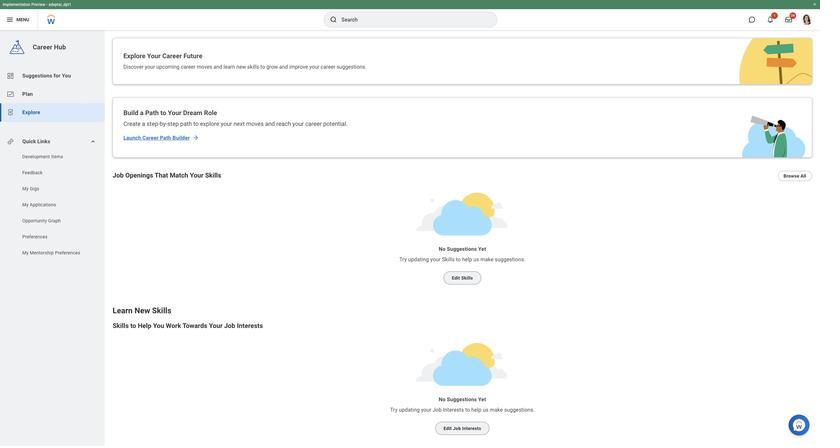 Task type: locate. For each thing, give the bounding box(es) containing it.
2 no from the top
[[439, 397, 446, 403]]

0 horizontal spatial path
[[145, 109, 159, 117]]

create a step-by-step path to explore your next moves and reach your career potential.
[[124, 121, 348, 127]]

moves right 'next'
[[246, 121, 264, 127]]

1 horizontal spatial moves
[[246, 121, 264, 127]]

edit job interests
[[444, 427, 482, 432]]

0 vertical spatial suggestions
[[22, 73, 52, 79]]

new
[[237, 64, 246, 70]]

explore for explore
[[22, 109, 40, 116]]

help
[[462, 257, 472, 263], [472, 408, 482, 414]]

links
[[37, 139, 50, 145]]

1 vertical spatial us
[[483, 408, 489, 414]]

2 my from the top
[[22, 202, 29, 208]]

0 horizontal spatial you
[[62, 73, 71, 79]]

1 no from the top
[[439, 246, 446, 253]]

1 vertical spatial suggestions.
[[495, 257, 526, 263]]

path for a
[[145, 109, 159, 117]]

help
[[138, 322, 151, 330]]

1 vertical spatial explore
[[22, 109, 40, 116]]

try for skills to help you work towards your job interests
[[390, 408, 398, 414]]

my down my gigs
[[22, 202, 29, 208]]

yet for job openings that match your skills
[[479, 246, 486, 253]]

career up the upcoming
[[162, 52, 182, 60]]

career
[[181, 64, 196, 70], [321, 64, 336, 70], [305, 121, 322, 127]]

us
[[474, 257, 479, 263], [483, 408, 489, 414]]

1 no suggestions yet from the top
[[439, 246, 486, 253]]

no suggestions yet up try updating your skills to help us make suggestions.
[[439, 246, 486, 253]]

0 vertical spatial updating
[[408, 257, 429, 263]]

path
[[145, 109, 159, 117], [160, 135, 171, 141]]

path
[[180, 121, 192, 127]]

your up the upcoming
[[147, 52, 161, 60]]

0 vertical spatial career
[[33, 43, 52, 51]]

and
[[214, 64, 222, 70], [279, 64, 288, 70], [265, 121, 275, 127]]

my for my mentorship preferences
[[22, 251, 29, 256]]

1 yet from the top
[[479, 246, 486, 253]]

0 vertical spatial a
[[140, 109, 144, 117]]

list containing development items
[[0, 154, 105, 258]]

1 vertical spatial no suggestions yet
[[439, 397, 486, 403]]

to up 'by-'
[[161, 109, 166, 117]]

no suggestions yet for job openings that match your skills
[[439, 246, 486, 253]]

my
[[22, 186, 29, 192], [22, 202, 29, 208], [22, 251, 29, 256]]

no suggestions yet for skills to help you work towards your job interests
[[439, 397, 486, 403]]

1 horizontal spatial us
[[483, 408, 489, 414]]

edit down try updating your job interests to help us make suggestions.
[[444, 427, 452, 432]]

no up try updating your skills to help us make suggestions.
[[439, 246, 446, 253]]

career down step-
[[143, 135, 159, 141]]

by-
[[160, 121, 168, 127]]

1 vertical spatial path
[[160, 135, 171, 141]]

1 horizontal spatial career
[[143, 135, 159, 141]]

0 horizontal spatial moves
[[197, 64, 212, 70]]

list
[[0, 67, 105, 122], [0, 154, 105, 258]]

to up edit skills button
[[456, 257, 461, 263]]

career inside button
[[143, 135, 159, 141]]

no
[[439, 246, 446, 253], [439, 397, 446, 403]]

step-
[[147, 121, 160, 127]]

2 vertical spatial my
[[22, 251, 29, 256]]

your
[[145, 64, 155, 70], [310, 64, 320, 70], [221, 121, 232, 127], [293, 121, 304, 127], [431, 257, 441, 263], [421, 408, 432, 414]]

browse all link
[[778, 171, 813, 181]]

you right for
[[62, 73, 71, 79]]

you right help
[[153, 322, 164, 330]]

my left mentorship
[[22, 251, 29, 256]]

my mentorship preferences link
[[22, 250, 89, 257]]

link image
[[7, 138, 14, 146]]

next
[[234, 121, 245, 127]]

your
[[147, 52, 161, 60], [168, 109, 182, 117], [190, 172, 204, 180], [209, 322, 223, 330]]

edit inside "button"
[[444, 427, 452, 432]]

edit down try updating your skills to help us make suggestions.
[[452, 276, 460, 281]]

1 vertical spatial edit
[[444, 427, 452, 432]]

opportunity graph link
[[22, 218, 89, 224]]

edit
[[452, 276, 460, 281], [444, 427, 452, 432]]

job
[[113, 172, 124, 180], [224, 322, 235, 330], [433, 408, 442, 414], [453, 427, 461, 432]]

1 vertical spatial list
[[0, 154, 105, 258]]

0 vertical spatial try
[[400, 257, 407, 263]]

no for job openings that match your skills
[[439, 246, 446, 253]]

that
[[155, 172, 168, 180]]

job inside "button"
[[453, 427, 461, 432]]

1 list from the top
[[0, 67, 105, 122]]

1 vertical spatial a
[[142, 121, 145, 127]]

2 vertical spatial suggestions.
[[505, 408, 535, 414]]

quick
[[22, 139, 36, 145]]

1 horizontal spatial explore
[[124, 52, 146, 60]]

Search Workday  search field
[[342, 12, 484, 27]]

34 button
[[782, 12, 797, 27]]

to up edit job interests
[[466, 408, 470, 414]]

updating for job openings that match your skills
[[408, 257, 429, 263]]

preferences down opportunity in the left of the page
[[22, 235, 48, 240]]

menu banner
[[0, 0, 821, 30]]

0 horizontal spatial career
[[33, 43, 52, 51]]

and left reach
[[265, 121, 275, 127]]

chevron up small image
[[90, 139, 96, 145]]

moves
[[197, 64, 212, 70], [246, 121, 264, 127]]

you
[[62, 73, 71, 79], [153, 322, 164, 330]]

discover
[[124, 64, 144, 70]]

0 horizontal spatial us
[[474, 257, 479, 263]]

explore for explore your career future
[[124, 52, 146, 60]]

preferences down preferences link
[[55, 251, 80, 256]]

1 vertical spatial you
[[153, 322, 164, 330]]

us up edit skills button
[[474, 257, 479, 263]]

0 horizontal spatial try
[[390, 408, 398, 414]]

0 horizontal spatial preferences
[[22, 235, 48, 240]]

suggestions left for
[[22, 73, 52, 79]]

1 horizontal spatial you
[[153, 322, 164, 330]]

moves down future
[[197, 64, 212, 70]]

my inside my gigs 'link'
[[22, 186, 29, 192]]

1 vertical spatial no
[[439, 397, 446, 403]]

step
[[168, 121, 179, 127]]

to
[[261, 64, 265, 70], [161, 109, 166, 117], [194, 121, 199, 127], [456, 257, 461, 263], [130, 322, 136, 330], [466, 408, 470, 414]]

updating for skills to help you work towards your job interests
[[399, 408, 420, 414]]

a left step-
[[142, 121, 145, 127]]

3 my from the top
[[22, 251, 29, 256]]

path up step-
[[145, 109, 159, 117]]

0 vertical spatial yet
[[479, 246, 486, 253]]

1 horizontal spatial path
[[160, 135, 171, 141]]

a for create
[[142, 121, 145, 127]]

0 horizontal spatial explore
[[22, 109, 40, 116]]

0 vertical spatial suggestions.
[[337, 64, 367, 70]]

0 vertical spatial moves
[[197, 64, 212, 70]]

1 vertical spatial try
[[390, 408, 398, 414]]

job openings that match your skills
[[113, 172, 221, 180]]

suggestions up try updating your skills to help us make suggestions.
[[447, 246, 477, 253]]

suggestions.
[[337, 64, 367, 70], [495, 257, 526, 263], [505, 408, 535, 414]]

career hub
[[33, 43, 66, 51]]

2 horizontal spatial and
[[279, 64, 288, 70]]

2 vertical spatial interests
[[463, 427, 482, 432]]

updating
[[408, 257, 429, 263], [399, 408, 420, 414]]

-
[[46, 2, 48, 7]]

no suggestions yet
[[439, 246, 486, 253], [439, 397, 486, 403]]

career left potential.
[[305, 121, 322, 127]]

help up edit skills button
[[462, 257, 472, 263]]

path down 'by-'
[[160, 135, 171, 141]]

1
[[774, 14, 776, 17]]

career
[[33, 43, 52, 51], [162, 52, 182, 60], [143, 135, 159, 141]]

suggestions up try updating your job interests to help us make suggestions.
[[447, 397, 477, 403]]

your up step
[[168, 109, 182, 117]]

0 vertical spatial my
[[22, 186, 29, 192]]

a
[[140, 109, 144, 117], [142, 121, 145, 127]]

edit inside button
[[452, 276, 460, 281]]

0 vertical spatial no
[[439, 246, 446, 253]]

no suggestions yet up try updating your job interests to help us make suggestions.
[[439, 397, 486, 403]]

onboarding home image
[[7, 90, 14, 98]]

dashboard image
[[7, 72, 14, 80]]

1 vertical spatial my
[[22, 202, 29, 208]]

us up edit job interests "button"
[[483, 408, 489, 414]]

explore link
[[0, 104, 105, 122]]

quick links element
[[7, 135, 100, 148]]

interests
[[237, 322, 263, 330], [443, 408, 464, 414], [463, 427, 482, 432]]

path inside button
[[160, 135, 171, 141]]

career left hub
[[33, 43, 52, 51]]

1 vertical spatial career
[[162, 52, 182, 60]]

quick links
[[22, 139, 50, 145]]

suggestions for job openings that match your skills
[[447, 246, 477, 253]]

my gigs
[[22, 186, 39, 192]]

career right improve
[[321, 64, 336, 70]]

try
[[400, 257, 407, 263], [390, 408, 398, 414]]

edit job interests button
[[436, 423, 490, 436]]

try for job openings that match your skills
[[400, 257, 407, 263]]

1 my from the top
[[22, 186, 29, 192]]

1 horizontal spatial try
[[400, 257, 407, 263]]

my left gigs
[[22, 186, 29, 192]]

1 vertical spatial yet
[[479, 397, 486, 403]]

learn
[[113, 307, 133, 316]]

1 vertical spatial updating
[[399, 408, 420, 414]]

1 button
[[764, 12, 778, 27]]

0 vertical spatial explore
[[124, 52, 146, 60]]

try updating your job interests to help us make suggestions.
[[390, 408, 535, 414]]

explore
[[200, 121, 219, 127]]

path for career
[[160, 135, 171, 141]]

a for build
[[140, 109, 144, 117]]

0 vertical spatial edit
[[452, 276, 460, 281]]

1 vertical spatial moves
[[246, 121, 264, 127]]

no up try updating your job interests to help us make suggestions.
[[439, 397, 446, 403]]

make
[[481, 257, 494, 263], [490, 408, 503, 414]]

arrow right image
[[193, 135, 199, 141]]

2 no suggestions yet from the top
[[439, 397, 486, 403]]

2 vertical spatial career
[[143, 135, 159, 141]]

explore up discover
[[124, 52, 146, 60]]

and for moves
[[265, 121, 275, 127]]

a right build
[[140, 109, 144, 117]]

explore down plan
[[22, 109, 40, 116]]

yet for skills to help you work towards your job interests
[[479, 397, 486, 403]]

builder
[[173, 135, 190, 141]]

to left help
[[130, 322, 136, 330]]

1 vertical spatial make
[[490, 408, 503, 414]]

my for my applications
[[22, 202, 29, 208]]

0 horizontal spatial and
[[214, 64, 222, 70]]

and right "grow"
[[279, 64, 288, 70]]

for
[[54, 73, 61, 79]]

0 vertical spatial path
[[145, 109, 159, 117]]

2 list from the top
[[0, 154, 105, 258]]

skills
[[205, 172, 221, 180], [442, 257, 455, 263], [462, 276, 473, 281], [152, 307, 172, 316], [113, 322, 129, 330]]

1 horizontal spatial and
[[265, 121, 275, 127]]

help up edit job interests
[[472, 408, 482, 414]]

suggestions
[[22, 73, 52, 79], [447, 246, 477, 253], [447, 397, 477, 403]]

2 yet from the top
[[479, 397, 486, 403]]

career down future
[[181, 64, 196, 70]]

1 vertical spatial preferences
[[55, 251, 80, 256]]

explore your career future
[[124, 52, 203, 60]]

build a path to your dream role
[[124, 109, 217, 117]]

preferences
[[22, 235, 48, 240], [55, 251, 80, 256]]

explore
[[124, 52, 146, 60], [22, 109, 40, 116]]

2 vertical spatial suggestions
[[447, 397, 477, 403]]

and left learn
[[214, 64, 222, 70]]

yet up try updating your skills to help us make suggestions.
[[479, 246, 486, 253]]

development items link
[[22, 154, 89, 160]]

0 vertical spatial no suggestions yet
[[439, 246, 486, 253]]

1 vertical spatial suggestions
[[447, 246, 477, 253]]

my for my gigs
[[22, 186, 29, 192]]

yet up try updating your job interests to help us make suggestions.
[[479, 397, 486, 403]]

0 vertical spatial list
[[0, 67, 105, 122]]

menu
[[16, 17, 29, 22]]



Task type: describe. For each thing, give the bounding box(es) containing it.
0 vertical spatial us
[[474, 257, 479, 263]]

suggestions inside list
[[22, 73, 52, 79]]

suggestions for skills to help you work towards your job interests
[[447, 397, 477, 403]]

0 vertical spatial preferences
[[22, 235, 48, 240]]

preview
[[31, 2, 45, 7]]

hub
[[54, 43, 66, 51]]

timeline milestone image
[[7, 109, 14, 117]]

list containing suggestions for you
[[0, 67, 105, 122]]

suggestions for you
[[22, 73, 71, 79]]

interests inside "button"
[[463, 427, 482, 432]]

try updating your skills to help us make suggestions.
[[400, 257, 526, 263]]

implementation preview -   adeptai_dpt1
[[3, 2, 71, 7]]

mentorship
[[30, 251, 54, 256]]

0 vertical spatial help
[[462, 257, 472, 263]]

applications
[[30, 202, 56, 208]]

career for discover your upcoming career moves and learn new skills to grow and improve your career suggestions.
[[321, 64, 336, 70]]

towards
[[183, 322, 207, 330]]

plan link
[[0, 85, 105, 104]]

profile logan mcneil image
[[802, 14, 813, 26]]

openings
[[125, 172, 153, 180]]

search image
[[330, 16, 338, 24]]

and for grow
[[279, 64, 288, 70]]

grow
[[267, 64, 278, 70]]

learn new skills
[[113, 307, 172, 316]]

discover your upcoming career moves and learn new skills to grow and improve your career suggestions.
[[124, 64, 367, 70]]

2 horizontal spatial career
[[162, 52, 182, 60]]

skills inside button
[[462, 276, 473, 281]]

items
[[51, 154, 63, 160]]

my applications link
[[22, 202, 89, 208]]

reach
[[277, 121, 291, 127]]

adeptai_dpt1
[[49, 2, 71, 7]]

career for create a step-by-step path to explore your next moves and reach your career potential.
[[305, 121, 322, 127]]

edit skills
[[452, 276, 473, 281]]

development items
[[22, 154, 63, 160]]

close environment banner image
[[813, 2, 817, 6]]

justify image
[[6, 16, 14, 24]]

34
[[792, 14, 795, 17]]

browse
[[784, 174, 800, 179]]

notifications large image
[[768, 16, 774, 23]]

implementation
[[3, 2, 30, 7]]

skills
[[247, 64, 259, 70]]

skills to help you work towards your job interests
[[113, 322, 263, 330]]

plan
[[22, 91, 33, 97]]

1 vertical spatial interests
[[443, 408, 464, 414]]

no for skills to help you work towards your job interests
[[439, 397, 446, 403]]

inbox large image
[[786, 16, 792, 23]]

upcoming
[[156, 64, 180, 70]]

to right path
[[194, 121, 199, 127]]

role
[[204, 109, 217, 117]]

launch career path builder icon image
[[743, 116, 806, 158]]

new
[[135, 307, 150, 316]]

preferences link
[[22, 234, 89, 240]]

my gigs link
[[22, 186, 89, 192]]

potential.
[[323, 121, 348, 127]]

menu button
[[0, 9, 38, 30]]

0 vertical spatial make
[[481, 257, 494, 263]]

launch career path builder button
[[124, 135, 199, 141]]

create
[[124, 121, 141, 127]]

build
[[124, 109, 139, 117]]

0 vertical spatial you
[[62, 73, 71, 79]]

browse all
[[784, 174, 807, 179]]

development
[[22, 154, 50, 160]]

feedback
[[22, 170, 43, 176]]

work
[[166, 322, 181, 330]]

match
[[170, 172, 188, 180]]

your right towards
[[209, 322, 223, 330]]

opportunity
[[22, 219, 47, 224]]

all
[[801, 174, 807, 179]]

1 horizontal spatial preferences
[[55, 251, 80, 256]]

edit for skills to help you work towards your job interests
[[444, 427, 452, 432]]

to left "grow"
[[261, 64, 265, 70]]

my applications
[[22, 202, 56, 208]]

opportunity graph
[[22, 219, 61, 224]]

edit for job openings that match your skills
[[452, 276, 460, 281]]

0 vertical spatial interests
[[237, 322, 263, 330]]

graph
[[48, 219, 61, 224]]

learn
[[224, 64, 235, 70]]

suggestions for you link
[[0, 67, 105, 85]]

launch career path builder
[[124, 135, 190, 141]]

improve
[[289, 64, 308, 70]]

launch
[[124, 135, 141, 141]]

my mentorship preferences
[[22, 251, 80, 256]]

feedback link
[[22, 170, 89, 176]]

edit skills button
[[444, 272, 481, 285]]

dream
[[183, 109, 203, 117]]

gigs
[[30, 186, 39, 192]]

your right match
[[190, 172, 204, 180]]

future
[[184, 52, 203, 60]]

1 vertical spatial help
[[472, 408, 482, 414]]



Task type: vqa. For each thing, say whether or not it's contained in the screenshot.
3rd My from the top of the List containing Development Items
yes



